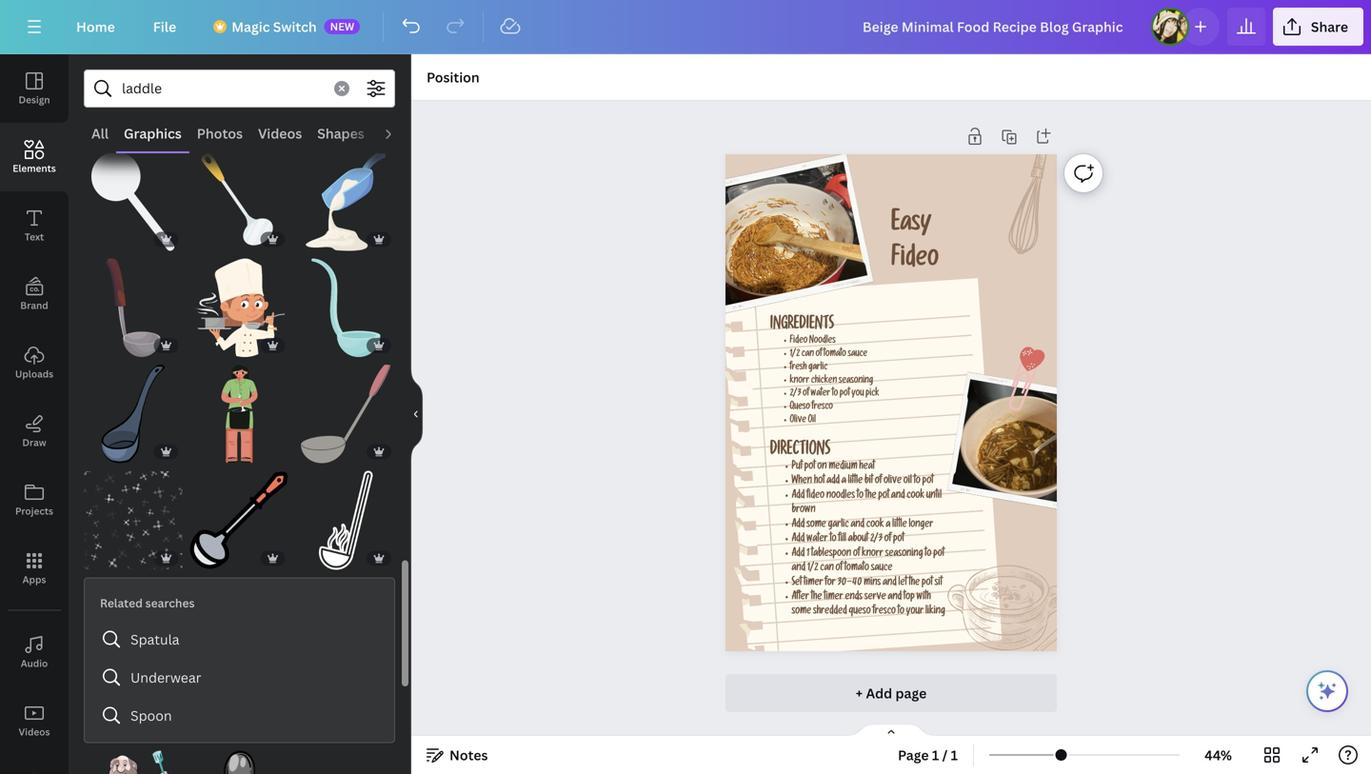 Task type: locate. For each thing, give the bounding box(es) containing it.
to left your at the bottom
[[898, 607, 905, 618]]

0 horizontal spatial soup ladle design image
[[84, 258, 183, 357]]

0 vertical spatial fresco
[[812, 403, 833, 413]]

1 vertical spatial 2/3
[[871, 535, 883, 545]]

page
[[896, 684, 927, 703]]

1 vertical spatial videos
[[19, 726, 50, 739]]

laddle illustration image
[[190, 152, 289, 251]]

searches
[[145, 595, 195, 611]]

2 vertical spatial the
[[811, 593, 823, 603]]

graphics button
[[116, 115, 189, 151]]

0 vertical spatial a
[[842, 477, 847, 487]]

tomato
[[824, 350, 847, 360], [845, 564, 870, 574]]

1 horizontal spatial 1
[[933, 746, 940, 765]]

2 soup ladle design image from the left
[[297, 258, 395, 357]]

cooking oldman image
[[84, 751, 183, 775]]

brand
[[20, 299, 48, 312]]

your
[[907, 607, 924, 618]]

1 horizontal spatial fresco
[[873, 607, 896, 618]]

fideo down ingredients
[[790, 337, 808, 347]]

0 horizontal spatial fresco
[[812, 403, 833, 413]]

1 horizontal spatial sauce
[[871, 564, 893, 574]]

2 horizontal spatial 1
[[951, 746, 958, 765]]

2 horizontal spatial the
[[909, 578, 920, 589]]

1 vertical spatial garlic
[[828, 520, 849, 531]]

1/2 down the tablespoon
[[808, 564, 819, 574]]

knorr inside the put pot on medium heat when hot add a little bit of olive oil to pot add fideo noodles to the pot and cook until brown add some garlic and cook a little longer add water to fill about 2/3 of pot add 1 tablespoon of knorr seasoning to pot and 1/2 can of tomato sauce set timer for 30-40 mins and let the pot sit after the timer ends serve and top with some shredded queso fresco to your liking
[[862, 549, 884, 560]]

of
[[816, 350, 822, 360], [803, 390, 810, 400], [875, 477, 882, 487], [885, 535, 892, 545], [854, 549, 861, 560], [836, 564, 843, 574]]

file
[[153, 18, 176, 36]]

file button
[[138, 8, 192, 46]]

1 horizontal spatial videos button
[[251, 115, 310, 151]]

+ add page button
[[726, 674, 1057, 713]]

2/3 inside fideo noodles 1/2 can of tomato sauce fresh garlic knorr chicken seasoning 2/3 of water to pot you pick queso fresco olive oil
[[790, 390, 802, 400]]

1/2 up fresh
[[790, 350, 800, 360]]

design
[[19, 93, 50, 106]]

the right let
[[909, 578, 920, 589]]

after
[[792, 593, 810, 603]]

can up for
[[821, 564, 834, 574]]

pot left sit
[[922, 578, 933, 589]]

water down chicken
[[811, 390, 831, 400]]

1 horizontal spatial cook
[[907, 491, 925, 502]]

2/3 right about
[[871, 535, 883, 545]]

main menu bar
[[0, 0, 1372, 54]]

to
[[832, 390, 839, 400], [914, 477, 921, 487], [857, 491, 864, 502], [830, 535, 837, 545], [925, 549, 932, 560], [898, 607, 905, 618]]

fideo noodles 1/2 can of tomato sauce fresh garlic knorr chicken seasoning 2/3 of water to pot you pick queso fresco olive oil
[[790, 337, 880, 426]]

tomato inside the put pot on medium heat when hot add a little bit of olive oil to pot add fideo noodles to the pot and cook until brown add some garlic and cook a little longer add water to fill about 2/3 of pot add 1 tablespoon of knorr seasoning to pot and 1/2 can of tomato sauce set timer for 30-40 mins and let the pot sit after the timer ends serve and top with some shredded queso fresco to your liking
[[845, 564, 870, 574]]

pot left you
[[840, 390, 850, 400]]

0 vertical spatial tomato
[[824, 350, 847, 360]]

queso
[[790, 403, 811, 413]]

1 vertical spatial fideo
[[790, 337, 808, 347]]

sauce inside the put pot on medium heat when hot add a little bit of olive oil to pot add fideo noodles to the pot and cook until brown add some garlic and cook a little longer add water to fill about 2/3 of pot add 1 tablespoon of knorr seasoning to pot and 1/2 can of tomato sauce set timer for 30-40 mins and let the pot sit after the timer ends serve and top with some shredded queso fresco to your liking
[[871, 564, 893, 574]]

to down chicken
[[832, 390, 839, 400]]

2/3 up queso
[[790, 390, 802, 400]]

of up 30-
[[836, 564, 843, 574]]

sauce up you
[[848, 350, 868, 360]]

0 horizontal spatial a
[[842, 477, 847, 487]]

fresco
[[812, 403, 833, 413], [873, 607, 896, 618]]

oil
[[904, 477, 913, 487]]

1 right /
[[951, 746, 958, 765]]

some down after
[[792, 607, 812, 618]]

0 horizontal spatial cook
[[867, 520, 885, 531]]

1 vertical spatial seasoning
[[886, 549, 924, 560]]

videos button
[[251, 115, 310, 151], [0, 687, 69, 755]]

olive
[[790, 416, 807, 426]]

cook up about
[[867, 520, 885, 531]]

seasoning inside fideo noodles 1/2 can of tomato sauce fresh garlic knorr chicken seasoning 2/3 of water to pot you pick queso fresco olive oil
[[839, 376, 874, 386]]

pot inside fideo noodles 1/2 can of tomato sauce fresh garlic knorr chicken seasoning 2/3 of water to pot you pick queso fresco olive oil
[[840, 390, 850, 400]]

garlic
[[809, 363, 828, 373], [828, 520, 849, 531]]

0 horizontal spatial the
[[811, 593, 823, 603]]

0 vertical spatial sauce
[[848, 350, 868, 360]]

1 horizontal spatial 1/2
[[808, 564, 819, 574]]

related searches list
[[92, 620, 387, 735]]

0 vertical spatial seasoning
[[839, 376, 874, 386]]

cook down oil
[[907, 491, 925, 502]]

group
[[84, 141, 183, 251], [297, 141, 395, 251], [190, 152, 289, 251], [84, 247, 183, 357], [190, 247, 289, 357], [297, 247, 395, 357], [84, 353, 183, 464], [190, 353, 289, 464], [297, 353, 395, 464], [84, 460, 183, 570], [190, 460, 289, 570], [297, 460, 395, 570], [84, 740, 183, 775], [190, 740, 289, 775], [369, 740, 392, 762]]

videos
[[258, 124, 302, 142], [19, 726, 50, 739]]

can up fresh
[[802, 350, 814, 360]]

fideo inside fideo noodles 1/2 can of tomato sauce fresh garlic knorr chicken seasoning 2/3 of water to pot you pick queso fresco olive oil
[[790, 337, 808, 347]]

1 horizontal spatial knorr
[[862, 549, 884, 560]]

all button
[[84, 115, 116, 151]]

photos
[[197, 124, 243, 142]]

garlic up fill
[[828, 520, 849, 531]]

1 soup ladle design image from the left
[[84, 258, 183, 357]]

0 vertical spatial little
[[849, 477, 863, 487]]

and
[[892, 491, 906, 502], [851, 520, 865, 531], [792, 564, 806, 574], [883, 578, 897, 589], [888, 593, 902, 603]]

tomato down noodles
[[824, 350, 847, 360]]

audio button right 'shapes'
[[372, 115, 426, 151]]

hot
[[814, 477, 825, 487]]

pot up sit
[[934, 549, 945, 560]]

1 vertical spatial audio
[[21, 657, 48, 670]]

some
[[807, 520, 827, 531], [792, 607, 812, 618]]

brand button
[[0, 260, 69, 329]]

fideo
[[892, 248, 939, 275], [790, 337, 808, 347]]

tomato up the 40
[[845, 564, 870, 574]]

graphics
[[124, 124, 182, 142]]

underwear
[[131, 669, 201, 687]]

30-
[[838, 578, 853, 589]]

1 vertical spatial can
[[821, 564, 834, 574]]

side panel tab list
[[0, 54, 69, 775]]

timer
[[804, 578, 824, 589], [824, 593, 844, 603]]

0 horizontal spatial can
[[802, 350, 814, 360]]

add
[[827, 477, 840, 487]]

0 horizontal spatial seasoning
[[839, 376, 874, 386]]

timer down for
[[824, 593, 844, 603]]

seasoning up let
[[886, 549, 924, 560]]

little
[[849, 477, 863, 487], [893, 520, 907, 531]]

0 vertical spatial audio
[[380, 124, 418, 142]]

mins
[[864, 578, 881, 589]]

sauce up mins
[[871, 564, 893, 574]]

page 1 / 1
[[898, 746, 958, 765]]

a left longer
[[886, 520, 891, 531]]

knorr down about
[[862, 549, 884, 560]]

a right add
[[842, 477, 847, 487]]

audio right 'shapes'
[[380, 124, 418, 142]]

1 vertical spatial fresco
[[873, 607, 896, 618]]

when
[[792, 477, 813, 487]]

and left let
[[883, 578, 897, 589]]

0 horizontal spatial little
[[849, 477, 863, 487]]

0 vertical spatial water
[[811, 390, 831, 400]]

0 vertical spatial fideo
[[892, 248, 939, 275]]

knorr
[[790, 376, 810, 386], [862, 549, 884, 560]]

1 horizontal spatial little
[[893, 520, 907, 531]]

1 vertical spatial audio button
[[0, 618, 69, 687]]

0 horizontal spatial timer
[[804, 578, 824, 589]]

little left bit
[[849, 477, 863, 487]]

1 horizontal spatial the
[[866, 491, 877, 502]]

0 vertical spatial timer
[[804, 578, 824, 589]]

some down brown
[[807, 520, 827, 531]]

+ add page
[[856, 684, 927, 703]]

40
[[853, 578, 862, 589]]

0 horizontal spatial 2/3
[[790, 390, 802, 400]]

0 horizontal spatial audio button
[[0, 618, 69, 687]]

0 horizontal spatial 1/2
[[790, 350, 800, 360]]

1 horizontal spatial 2/3
[[871, 535, 883, 545]]

0 horizontal spatial audio
[[21, 657, 48, 670]]

0 horizontal spatial videos button
[[0, 687, 69, 755]]

0 vertical spatial knorr
[[790, 376, 810, 386]]

easy fideo
[[892, 213, 939, 275]]

spoon button
[[92, 697, 387, 735]]

1 horizontal spatial soup ladle design image
[[297, 258, 395, 357]]

0 vertical spatial the
[[866, 491, 877, 502]]

1 vertical spatial water
[[807, 535, 828, 545]]

knorr down fresh
[[790, 376, 810, 386]]

to down longer
[[925, 549, 932, 560]]

timer right set at right
[[804, 578, 824, 589]]

+
[[856, 684, 863, 703]]

0 horizontal spatial knorr
[[790, 376, 810, 386]]

1 vertical spatial sauce
[[871, 564, 893, 574]]

can inside the put pot on medium heat when hot add a little bit of olive oil to pot add fideo noodles to the pot and cook until brown add some garlic and cook a little longer add water to fill about 2/3 of pot add 1 tablespoon of knorr seasoning to pot and 1/2 can of tomato sauce set timer for 30-40 mins and let the pot sit after the timer ends serve and top with some shredded queso fresco to your liking
[[821, 564, 834, 574]]

1 horizontal spatial can
[[821, 564, 834, 574]]

1 horizontal spatial seasoning
[[886, 549, 924, 560]]

0 vertical spatial 2/3
[[790, 390, 802, 400]]

liking
[[926, 607, 946, 618]]

0 vertical spatial can
[[802, 350, 814, 360]]

videos inside the side panel tab list
[[19, 726, 50, 739]]

the right after
[[811, 593, 823, 603]]

apps button
[[0, 534, 69, 603]]

0 vertical spatial some
[[807, 520, 827, 531]]

audio button down apps
[[0, 618, 69, 687]]

garlic up chicken
[[809, 363, 828, 373]]

/
[[943, 746, 948, 765]]

1 left /
[[933, 746, 940, 765]]

water inside fideo noodles 1/2 can of tomato sauce fresh garlic knorr chicken seasoning 2/3 of water to pot you pick queso fresco olive oil
[[811, 390, 831, 400]]

1 horizontal spatial videos
[[258, 124, 302, 142]]

1 vertical spatial tomato
[[845, 564, 870, 574]]

little left longer
[[893, 520, 907, 531]]

0 vertical spatial cook
[[907, 491, 925, 502]]

1 left the tablespoon
[[807, 549, 810, 560]]

cook
[[907, 491, 925, 502], [867, 520, 885, 531]]

big spoon, illustration, vector on a white background. image
[[190, 751, 289, 775]]

position button
[[419, 62, 487, 92]]

of up queso
[[803, 390, 810, 400]]

1 vertical spatial a
[[886, 520, 891, 531]]

black honey dipper stick icon isolated seamless pattern on white background image
[[84, 471, 183, 570]]

soup ladle design image
[[84, 258, 183, 357], [297, 258, 395, 357]]

1 horizontal spatial fideo
[[892, 248, 939, 275]]

1 vertical spatial knorr
[[862, 549, 884, 560]]

on
[[818, 462, 827, 473]]

tablespoon
[[812, 549, 852, 560]]

seasoning up you
[[839, 376, 874, 386]]

0 horizontal spatial 1
[[807, 549, 810, 560]]

of right bit
[[875, 477, 882, 487]]

fideo down easy
[[892, 248, 939, 275]]

can
[[802, 350, 814, 360], [821, 564, 834, 574]]

water
[[811, 390, 831, 400], [807, 535, 828, 545]]

underwear button
[[92, 659, 387, 697]]

1 vertical spatial 1/2
[[808, 564, 819, 574]]

can inside fideo noodles 1/2 can of tomato sauce fresh garlic knorr chicken seasoning 2/3 of water to pot you pick queso fresco olive oil
[[802, 350, 814, 360]]

0 vertical spatial 1/2
[[790, 350, 800, 360]]

water up the tablespoon
[[807, 535, 828, 545]]

and left 'top'
[[888, 593, 902, 603]]

the down bit
[[866, 491, 877, 502]]

pot down olive
[[879, 491, 890, 502]]

0 horizontal spatial sauce
[[848, 350, 868, 360]]

1 horizontal spatial audio button
[[372, 115, 426, 151]]

audio button
[[372, 115, 426, 151], [0, 618, 69, 687]]

1 vertical spatial timer
[[824, 593, 844, 603]]

sauce
[[848, 350, 868, 360], [871, 564, 893, 574]]

1 horizontal spatial audio
[[380, 124, 418, 142]]

1 vertical spatial cook
[[867, 520, 885, 531]]

chicken
[[812, 376, 838, 386]]

queso
[[849, 607, 871, 618]]

a
[[842, 477, 847, 487], [886, 520, 891, 531]]

seasoning
[[839, 376, 874, 386], [886, 549, 924, 560]]

until
[[927, 491, 942, 502]]

fresco up oil
[[812, 403, 833, 413]]

0 horizontal spatial videos
[[19, 726, 50, 739]]

1
[[807, 549, 810, 560], [933, 746, 940, 765], [951, 746, 958, 765]]

pick
[[866, 390, 880, 400]]

fresco inside fideo noodles 1/2 can of tomato sauce fresh garlic knorr chicken seasoning 2/3 of water to pot you pick queso fresco olive oil
[[812, 403, 833, 413]]

fresco down serve
[[873, 607, 896, 618]]

0 horizontal spatial fideo
[[790, 337, 808, 347]]

0 vertical spatial audio button
[[372, 115, 426, 151]]

projects button
[[0, 466, 69, 534]]

audio down apps
[[21, 657, 48, 670]]

0 vertical spatial garlic
[[809, 363, 828, 373]]

draw button
[[0, 397, 69, 466]]

page
[[898, 746, 929, 765]]

audio
[[380, 124, 418, 142], [21, 657, 48, 670]]



Task type: describe. For each thing, give the bounding box(es) containing it.
serve
[[865, 593, 887, 603]]

new
[[330, 19, 355, 33]]

Design title text field
[[848, 8, 1144, 46]]

0 vertical spatial videos button
[[251, 115, 310, 151]]

knorr inside fideo noodles 1/2 can of tomato sauce fresh garlic knorr chicken seasoning 2/3 of water to pot you pick queso fresco olive oil
[[790, 376, 810, 386]]

of down about
[[854, 549, 861, 560]]

1/2 inside the put pot on medium heat when hot add a little bit of olive oil to pot add fideo noodles to the pot and cook until brown add some garlic and cook a little longer add water to fill about 2/3 of pot add 1 tablespoon of knorr seasoning to pot and 1/2 can of tomato sauce set timer for 30-40 mins and let the pot sit after the timer ends serve and top with some shredded queso fresco to your liking
[[808, 564, 819, 574]]

sit
[[935, 578, 943, 589]]

0 vertical spatial videos
[[258, 124, 302, 142]]

notes
[[450, 746, 488, 765]]

bit
[[865, 477, 874, 487]]

kitchen ladle image
[[297, 365, 395, 464]]

to right 'noodles'
[[857, 491, 864, 502]]

directions
[[771, 443, 831, 461]]

garlic inside the put pot on medium heat when hot add a little bit of olive oil to pot add fideo noodles to the pot and cook until brown add some garlic and cook a little longer add water to fill about 2/3 of pot add 1 tablespoon of knorr seasoning to pot and 1/2 can of tomato sauce set timer for 30-40 mins and let the pot sit after the timer ends serve and top with some shredded queso fresco to your liking
[[828, 520, 849, 531]]

elements button
[[0, 123, 69, 191]]

1 horizontal spatial a
[[886, 520, 891, 531]]

share
[[1312, 18, 1349, 36]]

1/2 inside fideo noodles 1/2 can of tomato sauce fresh garlic knorr chicken seasoning 2/3 of water to pot you pick queso fresco olive oil
[[790, 350, 800, 360]]

1 vertical spatial the
[[909, 578, 920, 589]]

show pages image
[[846, 723, 937, 738]]

to inside fideo noodles 1/2 can of tomato sauce fresh garlic knorr chicken seasoning 2/3 of water to pot you pick queso fresco olive oil
[[832, 390, 839, 400]]

1 inside the put pot on medium heat when hot add a little bit of olive oil to pot add fideo noodles to the pot and cook until brown add some garlic and cook a little longer add water to fill about 2/3 of pot add 1 tablespoon of knorr seasoning to pot and 1/2 can of tomato sauce set timer for 30-40 mins and let the pot sit after the timer ends serve and top with some shredded queso fresco to your liking
[[807, 549, 810, 560]]

1 horizontal spatial timer
[[824, 593, 844, 603]]

ingredients
[[771, 318, 835, 334]]

brown
[[792, 506, 816, 516]]

chef girl with tasty soup in laddle. cooking kid image
[[190, 258, 289, 357]]

ends
[[845, 593, 863, 603]]

shredded
[[814, 607, 847, 618]]

seasoning inside the put pot on medium heat when hot add a little bit of olive oil to pot add fideo noodles to the pot and cook until brown add some garlic and cook a little longer add water to fill about 2/3 of pot add 1 tablespoon of knorr seasoning to pot and 1/2 can of tomato sauce set timer for 30-40 mins and let the pot sit after the timer ends serve and top with some shredded queso fresco to your liking
[[886, 549, 924, 560]]

olive
[[884, 477, 902, 487]]

fresh
[[790, 363, 807, 373]]

related searches
[[100, 595, 195, 611]]

1 vertical spatial videos button
[[0, 687, 69, 755]]

uploads button
[[0, 329, 69, 397]]

shapes
[[317, 124, 365, 142]]

to left fill
[[830, 535, 837, 545]]

position
[[427, 68, 480, 86]]

spatula button
[[92, 620, 387, 659]]

longer
[[909, 520, 934, 531]]

shapes button
[[310, 115, 372, 151]]

girl stirring a cooking pot image
[[190, 365, 289, 464]]

draw
[[22, 436, 46, 449]]

with
[[917, 593, 931, 603]]

sauce inside fideo noodles 1/2 can of tomato sauce fresh garlic knorr chicken seasoning 2/3 of water to pot you pick queso fresco olive oil
[[848, 350, 868, 360]]

pot left on
[[805, 462, 816, 473]]

to right oil
[[914, 477, 921, 487]]

switch
[[273, 18, 317, 36]]

tomato inside fideo noodles 1/2 can of tomato sauce fresh garlic knorr chicken seasoning 2/3 of water to pot you pick queso fresco olive oil
[[824, 350, 847, 360]]

photos button
[[189, 115, 251, 151]]

hide image
[[411, 369, 423, 460]]

of right about
[[885, 535, 892, 545]]

noodles
[[810, 337, 836, 347]]

spoon
[[131, 707, 172, 725]]

canva assistant image
[[1317, 680, 1339, 703]]

notes button
[[419, 740, 496, 771]]

2/3 inside the put pot on medium heat when hot add a little bit of olive oil to pot add fideo noodles to the pot and cook until brown add some garlic and cook a little longer add water to fill about 2/3 of pot add 1 tablespoon of knorr seasoning to pot and 1/2 can of tomato sauce set timer for 30-40 mins and let the pot sit after the timer ends serve and top with some shredded queso fresco to your liking
[[871, 535, 883, 545]]

apps
[[23, 574, 46, 586]]

home link
[[61, 8, 130, 46]]

medium
[[829, 462, 858, 473]]

easy
[[892, 213, 932, 239]]

of down noodles
[[816, 350, 822, 360]]

text
[[25, 231, 44, 243]]

1 vertical spatial some
[[792, 607, 812, 618]]

let
[[899, 578, 908, 589]]

uploads
[[15, 368, 53, 381]]

put pot on medium heat when hot add a little bit of olive oil to pot add fideo noodles to the pot and cook until brown add some garlic and cook a little longer add water to fill about 2/3 of pot add 1 tablespoon of knorr seasoning to pot and 1/2 can of tomato sauce set timer for 30-40 mins and let the pot sit after the timer ends serve and top with some shredded queso fresco to your liking
[[792, 462, 946, 618]]

and up set at right
[[792, 564, 806, 574]]

pot right about
[[894, 535, 905, 545]]

big spoon with sugar pile. cartoon plastic laddle image
[[297, 152, 395, 251]]

pot up until
[[923, 477, 934, 487]]

you
[[852, 390, 865, 400]]

44%
[[1205, 746, 1233, 765]]

garlic inside fideo noodles 1/2 can of tomato sauce fresh garlic knorr chicken seasoning 2/3 of water to pot you pick queso fresco olive oil
[[809, 363, 828, 373]]

all
[[91, 124, 109, 142]]

projects
[[15, 505, 53, 518]]

oil
[[808, 416, 816, 426]]

spatula
[[131, 630, 180, 649]]

and down olive
[[892, 491, 906, 502]]

home
[[76, 18, 115, 36]]

about
[[849, 535, 869, 545]]

black ladle illustration image
[[84, 365, 183, 464]]

design button
[[0, 54, 69, 123]]

put
[[792, 462, 803, 473]]

44% button
[[1188, 740, 1250, 771]]

audio inside the side panel tab list
[[21, 657, 48, 670]]

magic
[[232, 18, 270, 36]]

a kitchen scoop image
[[190, 471, 289, 570]]

and up about
[[851, 520, 865, 531]]

fideo
[[807, 491, 825, 502]]

text button
[[0, 191, 69, 260]]

fresco inside the put pot on medium heat when hot add a little bit of olive oil to pot add fideo noodles to the pot and cook until brown add some garlic and cook a little longer add water to fill about 2/3 of pot add 1 tablespoon of knorr seasoning to pot and 1/2 can of tomato sauce set timer for 30-40 mins and let the pot sit after the timer ends serve and top with some shredded queso fresco to your liking
[[873, 607, 896, 618]]

set
[[792, 578, 802, 589]]

elements
[[13, 162, 56, 175]]

noodles
[[827, 491, 856, 502]]

fill
[[839, 535, 847, 545]]

1 vertical spatial little
[[893, 520, 907, 531]]

Search elements search field
[[122, 70, 323, 107]]

related
[[100, 595, 143, 611]]

add inside 'button'
[[866, 684, 893, 703]]

magic switch
[[232, 18, 317, 36]]

water inside the put pot on medium heat when hot add a little bit of olive oil to pot add fideo noodles to the pot and cook until brown add some garlic and cook a little longer add water to fill about 2/3 of pot add 1 tablespoon of knorr seasoning to pot and 1/2 can of tomato sauce set timer for 30-40 mins and let the pot sit after the timer ends serve and top with some shredded queso fresco to your liking
[[807, 535, 828, 545]]

top
[[904, 593, 915, 603]]

for
[[825, 578, 836, 589]]

heat
[[860, 462, 875, 473]]

share button
[[1274, 8, 1364, 46]]



Task type: vqa. For each thing, say whether or not it's contained in the screenshot.
Triangle Up image
no



